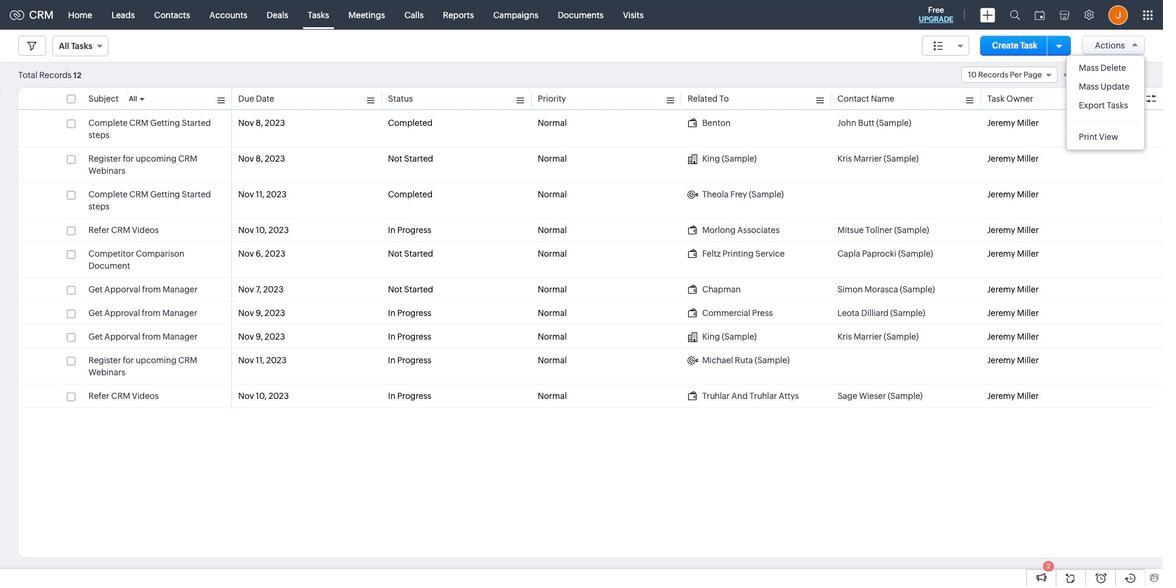 Task type: describe. For each thing, give the bounding box(es) containing it.
logo image
[[10, 10, 24, 20]]

search image
[[1010, 10, 1021, 20]]

create menu element
[[973, 0, 1003, 29]]

profile image
[[1109, 5, 1129, 25]]

none field size
[[922, 36, 970, 56]]

search element
[[1003, 0, 1028, 30]]

profile element
[[1102, 0, 1136, 29]]



Task type: vqa. For each thing, say whether or not it's contained in the screenshot.
Tasks Link at the left top of the page
no



Task type: locate. For each thing, give the bounding box(es) containing it.
calendar image
[[1035, 10, 1046, 20]]

create menu image
[[981, 8, 996, 22]]

size image
[[934, 41, 944, 52]]

None field
[[52, 36, 108, 56], [922, 36, 970, 56], [962, 67, 1058, 83], [52, 36, 108, 56], [962, 67, 1058, 83]]

row group
[[18, 112, 1164, 409]]



